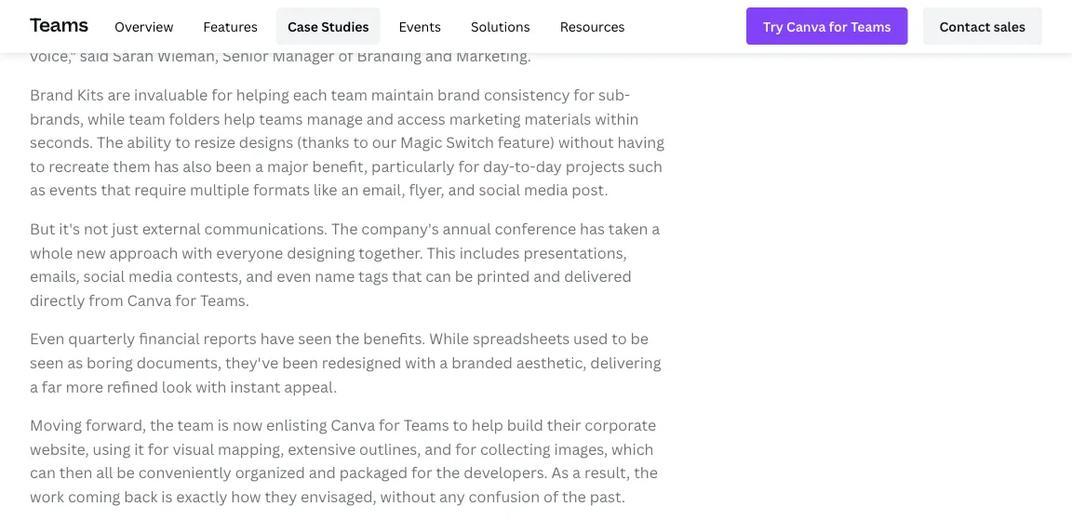 Task type: describe. For each thing, give the bounding box(es) containing it.
instant
[[230, 376, 281, 396]]

menu bar inside teams element
[[96, 7, 636, 45]]

the up visual
[[150, 415, 174, 435]]

social inside 'brand kits are invaluable for helping each team maintain brand consistency for sub- brands, while team folders help teams manage and access marketing materials within seconds. the ability to resize designs (thanks to our magic switch feature) without having to recreate them has also been a major benefit, particularly for day-to-day projects such as events that require multiple formats like an email, flyer, and social media post.'
[[479, 180, 521, 200]]

0 horizontal spatial their
[[415, 22, 449, 42]]

used
[[574, 329, 608, 349]]

as inside 'brand kits are invaluable for helping each team maintain brand consistency for sub- brands, while team folders help teams manage and access marketing materials within seconds. the ability to resize designs (thanks to our magic switch feature) without having to recreate them has also been a major benefit, particularly for day-to-day projects such as events that require multiple formats like an email, flyer, and social media post.'
[[30, 180, 46, 200]]

canva inside moving forward, the team is now enlisting canva for teams to help build their corporate website, using it for visual mapping, extensive outlines, and for collecting images, which can then all be conveniently organized and packaged for the developers. as a result, the work coming back is exactly how they envisaged, without any confusion of the past.
[[331, 415, 375, 435]]

communications.
[[204, 219, 328, 239]]

the down as
[[562, 487, 586, 507]]

brands,
[[30, 108, 84, 128]]

designing
[[287, 242, 355, 262]]

as
[[552, 463, 569, 483]]

in
[[572, 22, 585, 42]]

voice,"
[[30, 46, 76, 66]]

to inside moving forward, the team is now enlisting canva for teams to help build their corporate website, using it for visual mapping, extensive outlines, and for collecting images, which can then all be conveniently organized and packaged for the developers. as a result, the work coming back is exactly how they envisaged, without any confusion of the past.
[[453, 415, 468, 435]]

teams element
[[30, 0, 1043, 52]]

magic
[[400, 132, 443, 152]]

that left we
[[121, 0, 150, 18]]

recreate
[[49, 156, 109, 176]]

important
[[511, 0, 583, 18]]

appeal.
[[284, 376, 337, 396]]

0 horizontal spatial team
[[129, 108, 165, 128]]

media inside but it's not just external communications. the company's annual conference has taken a whole new approach with everyone designing together. this includes presentations, emails, social media contests, and even name tags that can be printed and delivered directly from canva for teams.
[[129, 266, 173, 286]]

that inside 'brand kits are invaluable for helping each team maintain brand consistency for sub- brands, while team folders help teams manage and access marketing materials within seconds. the ability to resize designs (thanks to our magic switch feature) without having to recreate them has also been a major benefit, particularly for day-to-day projects such as events that require multiple formats like an email, flyer, and social media post.'
[[101, 180, 131, 200]]

for inside but it's not just external communications. the company's annual conference has taken a whole new approach with everyone designing together. this includes presentations, emails, social media contests, and even name tags that can be printed and delivered directly from canva for teams.
[[175, 290, 196, 310]]

includes
[[460, 242, 520, 262]]

it
[[134, 439, 144, 459]]

to inside "the beauty that we have with canva now is that i can focus on the important designs and allow the property teams to create and empower their own sub-brands in their voice," said sarah wieman, senior manager of branding and marketing.
[[245, 22, 260, 42]]

the inside even quarterly financial reports have seen the benefits. while spreadsheets used to be seen as boring documents, they've been redesigned with a branded aesthetic, delivering a far more refined look with instant appeal.
[[336, 329, 360, 349]]

developers.
[[464, 463, 548, 483]]

to inside even quarterly financial reports have seen the benefits. while spreadsheets used to be seen as boring documents, they've been redesigned with a branded aesthetic, delivering a far more refined look with instant appeal.
[[612, 329, 627, 349]]

be inside even quarterly financial reports have seen the benefits. while spreadsheets used to be seen as boring documents, they've been redesigned with a branded aesthetic, delivering a far more refined look with instant appeal.
[[631, 329, 649, 349]]

now inside "the beauty that we have with canva now is that i can focus on the important designs and allow the property teams to create and empower their own sub-brands in their voice," said sarah wieman, senior manager of branding and marketing.
[[298, 0, 328, 18]]

wieman,
[[157, 46, 219, 66]]

external
[[142, 219, 201, 239]]

multiple
[[190, 180, 250, 200]]

"the
[[30, 0, 63, 18]]

have for reports
[[260, 329, 295, 349]]

senior
[[222, 46, 269, 66]]

kits
[[77, 85, 104, 105]]

they've
[[225, 353, 279, 373]]

benefits.
[[363, 329, 426, 349]]

any
[[439, 487, 465, 507]]

each
[[293, 85, 327, 105]]

with right look
[[196, 376, 227, 396]]

look
[[162, 376, 192, 396]]

outlines,
[[359, 439, 421, 459]]

for up folders at top
[[212, 85, 233, 105]]

the down which
[[634, 463, 658, 483]]

the inside 'brand kits are invaluable for helping each team maintain brand consistency for sub- brands, while team folders help teams manage and access marketing materials within seconds. the ability to resize designs (thanks to our magic switch feature) without having to recreate them has also been a major benefit, particularly for day-to-day projects such as events that require multiple formats like an email, flyer, and social media post.'
[[97, 132, 123, 152]]

conveniently
[[138, 463, 232, 483]]

printed
[[477, 266, 530, 286]]

past.
[[590, 487, 626, 507]]

major
[[267, 156, 309, 176]]

teams.
[[200, 290, 249, 310]]

switch
[[446, 132, 494, 152]]

for down switch
[[458, 156, 480, 176]]

work
[[30, 487, 64, 507]]

even quarterly financial reports have seen the benefits. while spreadsheets used to be seen as boring documents, they've been redesigned with a branded aesthetic, delivering a far more refined look with instant appeal.
[[30, 329, 661, 396]]

allow
[[61, 22, 98, 42]]

refined
[[107, 376, 158, 396]]

be inside moving forward, the team is now enlisting canva for teams to help build their corporate website, using it for visual mapping, extensive outlines, and for collecting images, which can then all be conveniently organized and packaged for the developers. as a result, the work coming back is exactly how they envisaged, without any confusion of the past.
[[117, 463, 135, 483]]

also
[[183, 156, 212, 176]]

events
[[399, 17, 441, 35]]

own
[[453, 22, 483, 42]]

enlisting
[[266, 415, 327, 435]]

boring
[[87, 353, 133, 373]]

just
[[112, 219, 139, 239]]

back
[[124, 487, 158, 507]]

visual
[[173, 439, 214, 459]]

of inside moving forward, the team is now enlisting canva for teams to help build their corporate website, using it for visual mapping, extensive outlines, and for collecting images, which can then all be conveniently organized and packaged for the developers. as a result, the work coming back is exactly how they envisaged, without any confusion of the past.
[[544, 487, 559, 507]]

redesigned
[[322, 353, 402, 373]]

financial
[[139, 329, 200, 349]]

delivering
[[591, 353, 661, 373]]

1 vertical spatial is
[[218, 415, 229, 435]]

overview
[[114, 17, 173, 35]]

but
[[30, 219, 55, 239]]

case studies
[[288, 17, 369, 35]]

reports
[[203, 329, 257, 349]]

from
[[89, 290, 124, 310]]

resources link
[[549, 7, 636, 45]]

can inside "the beauty that we have with canva now is that i can focus on the important designs and allow the property teams to create and empower their own sub-brands in their voice," said sarah wieman, senior manager of branding and marketing.
[[388, 0, 414, 18]]

events
[[49, 180, 97, 200]]

solutions link
[[460, 7, 541, 45]]

now inside moving forward, the team is now enlisting canva for teams to help build their corporate website, using it for visual mapping, extensive outlines, and for collecting images, which can then all be conveniently organized and packaged for the developers. as a result, the work coming back is exactly how they envisaged, without any confusion of the past.
[[233, 415, 263, 435]]

them
[[113, 156, 150, 176]]

help inside moving forward, the team is now enlisting canva for teams to help build their corporate website, using it for visual mapping, extensive outlines, and for collecting images, which can then all be conveniently organized and packaged for the developers. as a result, the work coming back is exactly how they envisaged, without any confusion of the past.
[[472, 415, 503, 435]]

our
[[372, 132, 397, 152]]

create
[[264, 22, 309, 42]]

the up any
[[436, 463, 460, 483]]

"the beauty that we have with canva now is that i can focus on the important designs and allow the property teams to create and empower their own sub-brands in their voice," said sarah wieman, senior manager of branding and marketing.
[[30, 0, 641, 66]]

it's
[[59, 219, 80, 239]]

team inside moving forward, the team is now enlisting canva for teams to help build their corporate website, using it for visual mapping, extensive outlines, and for collecting images, which can then all be conveniently organized and packaged for the developers. as a result, the work coming back is exactly how they envisaged, without any confusion of the past.
[[177, 415, 214, 435]]

for down outlines,
[[411, 463, 433, 483]]

mapping,
[[218, 439, 284, 459]]

extensive
[[288, 439, 356, 459]]

everyone
[[216, 242, 283, 262]]

packaged
[[340, 463, 408, 483]]

with inside "the beauty that we have with canva now is that i can focus on the important designs and allow the property teams to create and empower their own sub-brands in their voice," said sarah wieman, senior manager of branding and marketing.
[[216, 0, 247, 18]]

is inside "the beauty that we have with canva now is that i can focus on the important designs and allow the property teams to create and empower their own sub-brands in their voice," said sarah wieman, senior manager of branding and marketing.
[[332, 0, 343, 18]]

marketing
[[449, 108, 521, 128]]

manage
[[307, 108, 363, 128]]

invaluable
[[134, 85, 208, 105]]

features
[[203, 17, 258, 35]]

maintain
[[371, 85, 434, 105]]

emails,
[[30, 266, 80, 286]]

not
[[84, 219, 108, 239]]

sub- inside "the beauty that we have with canva now is that i can focus on the important designs and allow the property teams to create and empower their own sub-brands in their voice," said sarah wieman, senior manager of branding and marketing.
[[486, 22, 518, 42]]

studies
[[321, 17, 369, 35]]

helping
[[236, 85, 289, 105]]

materials
[[525, 108, 591, 128]]

can inside but it's not just external communications. the company's annual conference has taken a whole new approach with everyone designing together. this includes presentations, emails, social media contests, and even name tags that can be printed and delivered directly from canva for teams.
[[426, 266, 451, 286]]

brand
[[30, 85, 73, 105]]



Task type: vqa. For each thing, say whether or not it's contained in the screenshot.
third See from the top of the page
no



Task type: locate. For each thing, give the bounding box(es) containing it.
seconds.
[[30, 132, 93, 152]]

access
[[397, 108, 446, 128]]

brand kits are invaluable for helping each team maintain brand consistency for sub- brands, while team folders help teams manage and access marketing materials within seconds. the ability to resize designs (thanks to our magic switch feature) without having to recreate them has also been a major benefit, particularly for day-to-day projects such as events that require multiple formats like an email, flyer, and social media post.
[[30, 85, 665, 200]]

0 horizontal spatial canva
[[127, 290, 172, 310]]

of down as
[[544, 487, 559, 507]]

has inside but it's not just external communications. the company's annual conference has taken a whole new approach with everyone designing together. this includes presentations, emails, social media contests, and even name tags that can be printed and delivered directly from canva for teams.
[[580, 219, 605, 239]]

without inside 'brand kits are invaluable for helping each team maintain brand consistency for sub- brands, while team folders help teams manage and access marketing materials within seconds. the ability to resize designs (thanks to our magic switch feature) without having to recreate them has also been a major benefit, particularly for day-to-day projects such as events that require multiple formats like an email, flyer, and social media post.'
[[559, 132, 614, 152]]

to up senior
[[245, 22, 260, 42]]

teams up outlines,
[[404, 415, 449, 435]]

to up delivering
[[612, 329, 627, 349]]

contact sales image
[[940, 16, 1026, 36]]

1 horizontal spatial social
[[479, 180, 521, 200]]

that inside but it's not just external communications. the company's annual conference has taken a whole new approach with everyone designing together. this includes presentations, emails, social media contests, and even name tags that can be printed and delivered directly from canva for teams.
[[392, 266, 422, 286]]

help down helping
[[224, 108, 255, 128]]

a left far
[[30, 376, 38, 396]]

be right all
[[117, 463, 135, 483]]

1 vertical spatial sub-
[[599, 85, 630, 105]]

0 vertical spatial team
[[331, 85, 368, 105]]

their
[[415, 22, 449, 42], [589, 22, 623, 42], [547, 415, 581, 435]]

conference
[[495, 219, 576, 239]]

media down the day
[[524, 180, 568, 200]]

0 horizontal spatial teams
[[197, 22, 241, 42]]

their right in at top
[[589, 22, 623, 42]]

moving
[[30, 415, 82, 435]]

to-
[[515, 156, 536, 176]]

1 horizontal spatial as
[[67, 353, 83, 373]]

1 vertical spatial canva
[[127, 290, 172, 310]]

seen up appeal.
[[298, 329, 332, 349]]

canva up the extensive at the left
[[331, 415, 375, 435]]

1 vertical spatial of
[[544, 487, 559, 507]]

0 horizontal spatial now
[[233, 415, 263, 435]]

1 vertical spatial can
[[426, 266, 451, 286]]

approach
[[109, 242, 178, 262]]

using
[[93, 439, 131, 459]]

delivered
[[564, 266, 632, 286]]

0 horizontal spatial without
[[380, 487, 436, 507]]

the inside but it's not just external communications. the company's annual conference has taken a whole new approach with everyone designing together. this includes presentations, emails, social media contests, and even name tags that can be printed and delivered directly from canva for teams.
[[331, 219, 358, 239]]

that left i
[[347, 0, 377, 18]]

2 vertical spatial be
[[117, 463, 135, 483]]

is
[[332, 0, 343, 18], [218, 415, 229, 435], [161, 487, 173, 507]]

for
[[212, 85, 233, 105], [574, 85, 595, 105], [458, 156, 480, 176], [175, 290, 196, 310], [379, 415, 400, 435], [148, 439, 169, 459], [455, 439, 477, 459], [411, 463, 433, 483]]

confusion
[[469, 487, 540, 507]]

their down focus
[[415, 22, 449, 42]]

the right "on"
[[483, 0, 507, 18]]

0 vertical spatial as
[[30, 180, 46, 200]]

1 vertical spatial teams
[[404, 415, 449, 435]]

to left build
[[453, 415, 468, 435]]

been up multiple at the top of page
[[216, 156, 252, 176]]

2 vertical spatial can
[[30, 463, 56, 483]]

with down benefits.
[[405, 353, 436, 373]]

0 horizontal spatial seen
[[30, 353, 64, 373]]

manager
[[272, 46, 335, 66]]

have right we
[[178, 0, 212, 18]]

are
[[107, 85, 130, 105]]

with inside but it's not just external communications. the company's annual conference has taken a whole new approach with everyone designing together. this includes presentations, emails, social media contests, and even name tags that can be printed and delivered directly from canva for teams.
[[182, 242, 213, 262]]

1 horizontal spatial seen
[[298, 329, 332, 349]]

have for we
[[178, 0, 212, 18]]

1 horizontal spatial sub-
[[599, 85, 630, 105]]

a inside but it's not just external communications. the company's annual conference has taken a whole new approach with everyone designing together. this includes presentations, emails, social media contests, and even name tags that can be printed and delivered directly from canva for teams.
[[652, 219, 660, 239]]

0 vertical spatial has
[[154, 156, 179, 176]]

designs inside 'brand kits are invaluable for helping each team maintain brand consistency for sub- brands, while team folders help teams manage and access marketing materials within seconds. the ability to resize designs (thanks to our magic switch feature) without having to recreate them has also been a major benefit, particularly for day-to-day projects such as events that require multiple formats like an email, flyer, and social media post.'
[[239, 132, 293, 152]]

1 horizontal spatial of
[[544, 487, 559, 507]]

contests,
[[176, 266, 242, 286]]

like
[[313, 180, 338, 200]]

they
[[265, 487, 297, 507]]

0 horizontal spatial designs
[[239, 132, 293, 152]]

1 horizontal spatial their
[[547, 415, 581, 435]]

for right it
[[148, 439, 169, 459]]

ability
[[127, 132, 172, 152]]

been inside even quarterly financial reports have seen the benefits. while spreadsheets used to be seen as boring documents, they've been redesigned with a branded aesthetic, delivering a far more refined look with instant appeal.
[[282, 353, 318, 373]]

formats
[[253, 180, 310, 200]]

sub- up within
[[599, 85, 630, 105]]

designs right important
[[587, 0, 641, 18]]

is right back at left
[[161, 487, 173, 507]]

0 horizontal spatial can
[[30, 463, 56, 483]]

1 vertical spatial help
[[472, 415, 503, 435]]

without
[[559, 132, 614, 152], [380, 487, 436, 507]]

which
[[612, 439, 654, 459]]

0 vertical spatial have
[[178, 0, 212, 18]]

folders
[[169, 108, 220, 128]]

0 vertical spatial now
[[298, 0, 328, 18]]

we
[[154, 0, 174, 18]]

brands
[[518, 22, 569, 42]]

without up 'projects'
[[559, 132, 614, 152]]

1 horizontal spatial without
[[559, 132, 614, 152]]

the up designing
[[331, 219, 358, 239]]

a right the taken
[[652, 219, 660, 239]]

spreadsheets
[[473, 329, 570, 349]]

0 horizontal spatial is
[[161, 487, 173, 507]]

0 vertical spatial without
[[559, 132, 614, 152]]

social up from
[[83, 266, 125, 286]]

1 horizontal spatial is
[[218, 415, 229, 435]]

1 vertical spatial team
[[129, 108, 165, 128]]

build
[[507, 415, 544, 435]]

this
[[427, 242, 456, 262]]

0 horizontal spatial media
[[129, 266, 173, 286]]

a right as
[[573, 463, 581, 483]]

for up outlines,
[[379, 415, 400, 435]]

1 vertical spatial social
[[83, 266, 125, 286]]

website,
[[30, 439, 89, 459]]

have inside "the beauty that we have with canva now is that i can focus on the important designs and allow the property teams to create and empower their own sub-brands in their voice," said sarah wieman, senior manager of branding and marketing.
[[178, 0, 212, 18]]

0 vertical spatial teams
[[30, 11, 88, 37]]

benefit,
[[312, 156, 368, 176]]

0 horizontal spatial have
[[178, 0, 212, 18]]

0 vertical spatial the
[[97, 132, 123, 152]]

the up redesigned
[[336, 329, 360, 349]]

together.
[[359, 242, 423, 262]]

have up they've
[[260, 329, 295, 349]]

for down 'contests,'
[[175, 290, 196, 310]]

even
[[277, 266, 311, 286]]

designs up major
[[239, 132, 293, 152]]

focus
[[418, 0, 457, 18]]

1 horizontal spatial be
[[455, 266, 473, 286]]

has up require
[[154, 156, 179, 176]]

1 horizontal spatial help
[[472, 415, 503, 435]]

the
[[483, 0, 507, 18], [102, 22, 126, 42], [336, 329, 360, 349], [150, 415, 174, 435], [436, 463, 460, 483], [634, 463, 658, 483], [562, 487, 586, 507]]

without inside moving forward, the team is now enlisting canva for teams to help build their corporate website, using it for visual mapping, extensive outlines, and for collecting images, which can then all be conveniently organized and packaged for the developers. as a result, the work coming back is exactly how they envisaged, without any confusion of the past.
[[380, 487, 436, 507]]

2 horizontal spatial can
[[426, 266, 451, 286]]

0 vertical spatial sub-
[[486, 22, 518, 42]]

0 horizontal spatial help
[[224, 108, 255, 128]]

be
[[455, 266, 473, 286], [631, 329, 649, 349], [117, 463, 135, 483]]

1 vertical spatial designs
[[239, 132, 293, 152]]

the up sarah
[[102, 22, 126, 42]]

to down folders at top
[[175, 132, 190, 152]]

but it's not just external communications. the company's annual conference has taken a whole new approach with everyone designing together. this includes presentations, emails, social media contests, and even name tags that can be printed and delivered directly from canva for teams.
[[30, 219, 660, 310]]

1 horizontal spatial canva
[[250, 0, 295, 18]]

teams
[[30, 11, 88, 37], [404, 415, 449, 435]]

now up 'create'
[[298, 0, 328, 18]]

0 horizontal spatial of
[[338, 46, 353, 66]]

0 horizontal spatial been
[[216, 156, 252, 176]]

designs inside "the beauty that we have with canva now is that i can focus on the important designs and allow the property teams to create and empower their own sub-brands in their voice," said sarah wieman, senior manager of branding and marketing.
[[587, 0, 641, 18]]

said
[[80, 46, 109, 66]]

of down studies
[[338, 46, 353, 66]]

marketing.
[[456, 46, 531, 66]]

as up the more
[[67, 353, 83, 373]]

teams inside "the beauty that we have with canva now is that i can focus on the important designs and allow the property teams to create and empower their own sub-brands in their voice," said sarah wieman, senior manager of branding and marketing.
[[197, 22, 241, 42]]

can right i
[[388, 0, 414, 18]]

1 vertical spatial have
[[260, 329, 295, 349]]

0 vertical spatial be
[[455, 266, 473, 286]]

(thanks
[[297, 132, 350, 152]]

0 vertical spatial teams
[[197, 22, 241, 42]]

teams up voice,"
[[30, 11, 88, 37]]

0 horizontal spatial be
[[117, 463, 135, 483]]

particularly
[[372, 156, 455, 176]]

been inside 'brand kits are invaluable for helping each team maintain brand consistency for sub- brands, while team folders help teams manage and access marketing materials within seconds. the ability to resize designs (thanks to our magic switch feature) without having to recreate them has also been a major benefit, particularly for day-to-day projects such as events that require multiple formats like an email, flyer, and social media post.'
[[216, 156, 252, 176]]

1 vertical spatial now
[[233, 415, 263, 435]]

0 vertical spatial of
[[338, 46, 353, 66]]

to left our
[[353, 132, 369, 152]]

the down while
[[97, 132, 123, 152]]

beauty
[[67, 0, 117, 18]]

be down this
[[455, 266, 473, 286]]

now up mapping,
[[233, 415, 263, 435]]

tags
[[358, 266, 389, 286]]

canva up 'create'
[[250, 0, 295, 18]]

solutions
[[471, 17, 530, 35]]

canva right from
[[127, 290, 172, 310]]

1 vertical spatial be
[[631, 329, 649, 349]]

an
[[341, 180, 359, 200]]

require
[[134, 180, 186, 200]]

teams inside moving forward, the team is now enlisting canva for teams to help build their corporate website, using it for visual mapping, extensive outlines, and for collecting images, which can then all be conveniently organized and packaged for the developers. as a result, the work coming back is exactly how they envisaged, without any confusion of the past.
[[404, 415, 449, 435]]

team up the "manage"
[[331, 85, 368, 105]]

be up delivering
[[631, 329, 649, 349]]

menu bar
[[96, 7, 636, 45]]

have inside even quarterly financial reports have seen the benefits. while spreadsheets used to be seen as boring documents, they've been redesigned with a branded aesthetic, delivering a far more refined look with instant appeal.
[[260, 329, 295, 349]]

help up collecting
[[472, 415, 503, 435]]

company's
[[361, 219, 439, 239]]

more
[[66, 376, 103, 396]]

without down packaged
[[380, 487, 436, 507]]

0 vertical spatial can
[[388, 0, 414, 18]]

0 vertical spatial canva
[[250, 0, 295, 18]]

has inside 'brand kits are invaluable for helping each team maintain brand consistency for sub- brands, while team folders help teams manage and access marketing materials within seconds. the ability to resize designs (thanks to our magic switch feature) without having to recreate them has also been a major benefit, particularly for day-to-day projects such as events that require multiple formats like an email, flyer, and social media post.'
[[154, 156, 179, 176]]

teams down helping
[[259, 108, 303, 128]]

1 horizontal spatial teams
[[404, 415, 449, 435]]

can
[[388, 0, 414, 18], [426, 266, 451, 286], [30, 463, 56, 483]]

0 horizontal spatial the
[[97, 132, 123, 152]]

sub- up "marketing."
[[486, 22, 518, 42]]

1 vertical spatial been
[[282, 353, 318, 373]]

their inside moving forward, the team is now enlisting canva for teams to help build their corporate website, using it for visual mapping, extensive outlines, and for collecting images, which can then all be conveniently organized and packaged for the developers. as a result, the work coming back is exactly how they envisaged, without any confusion of the past.
[[547, 415, 581, 435]]

1 horizontal spatial now
[[298, 0, 328, 18]]

forward,
[[86, 415, 146, 435]]

is right the case
[[332, 0, 343, 18]]

then
[[59, 463, 92, 483]]

as left events
[[30, 180, 46, 200]]

as inside even quarterly financial reports have seen the benefits. while spreadsheets used to be seen as boring documents, they've been redesigned with a branded aesthetic, delivering a far more refined look with instant appeal.
[[67, 353, 83, 373]]

1 horizontal spatial media
[[524, 180, 568, 200]]

has up presentations,
[[580, 219, 605, 239]]

1 horizontal spatial has
[[580, 219, 605, 239]]

that down together. at left
[[392, 266, 422, 286]]

2 horizontal spatial canva
[[331, 415, 375, 435]]

overview link
[[103, 7, 185, 45]]

0 vertical spatial is
[[332, 0, 343, 18]]

team up visual
[[177, 415, 214, 435]]

for up materials
[[574, 85, 595, 105]]

help
[[224, 108, 255, 128], [472, 415, 503, 435]]

0 vertical spatial designs
[[587, 0, 641, 18]]

0 vertical spatial been
[[216, 156, 252, 176]]

0 vertical spatial media
[[524, 180, 568, 200]]

canva inside but it's not just external communications. the company's annual conference has taken a whole new approach with everyone designing together. this includes presentations, emails, social media contests, and even name tags that can be printed and delivered directly from canva for teams.
[[127, 290, 172, 310]]

within
[[595, 108, 639, 128]]

flyer,
[[409, 180, 445, 200]]

brand
[[438, 85, 481, 105]]

1 vertical spatial has
[[580, 219, 605, 239]]

empower
[[344, 22, 411, 42]]

the
[[97, 132, 123, 152], [331, 219, 358, 239]]

can inside moving forward, the team is now enlisting canva for teams to help build their corporate website, using it for visual mapping, extensive outlines, and for collecting images, which can then all be conveniently organized and packaged for the developers. as a result, the work coming back is exactly how they envisaged, without any confusion of the past.
[[30, 463, 56, 483]]

1 vertical spatial teams
[[259, 108, 303, 128]]

designs
[[587, 0, 641, 18], [239, 132, 293, 152]]

seen down even
[[30, 353, 64, 373]]

sub- inside 'brand kits are invaluable for helping each team maintain brand consistency for sub- brands, while team folders help teams manage and access marketing materials within seconds. the ability to resize designs (thanks to our magic switch feature) without having to recreate them has also been a major benefit, particularly for day-to-day projects such as events that require multiple formats like an email, flyer, and social media post.'
[[599, 85, 630, 105]]

0 horizontal spatial sub-
[[486, 22, 518, 42]]

teams up senior
[[197, 22, 241, 42]]

0 horizontal spatial has
[[154, 156, 179, 176]]

2 horizontal spatial their
[[589, 22, 623, 42]]

0 vertical spatial social
[[479, 180, 521, 200]]

1 horizontal spatial the
[[331, 219, 358, 239]]

as
[[30, 180, 46, 200], [67, 353, 83, 373]]

of
[[338, 46, 353, 66], [544, 487, 559, 507]]

1 vertical spatial seen
[[30, 353, 64, 373]]

sarah
[[113, 46, 154, 66]]

team up ability
[[129, 108, 165, 128]]

that down the them
[[101, 180, 131, 200]]

0 horizontal spatial as
[[30, 180, 46, 200]]

media down approach
[[129, 266, 173, 286]]

help inside 'brand kits are invaluable for helping each team maintain brand consistency for sub- brands, while team folders help teams manage and access marketing materials within seconds. the ability to resize designs (thanks to our magic switch feature) without having to recreate them has also been a major benefit, particularly for day-to-day projects such as events that require multiple formats like an email, flyer, and social media post.'
[[224, 108, 255, 128]]

social inside but it's not just external communications. the company's annual conference has taken a whole new approach with everyone designing together. this includes presentations, emails, social media contests, and even name tags that can be printed and delivered directly from canva for teams.
[[83, 266, 125, 286]]

media inside 'brand kits are invaluable for helping each team maintain brand consistency for sub- brands, while team folders help teams manage and access marketing materials within seconds. the ability to resize designs (thanks to our magic switch feature) without having to recreate them has also been a major benefit, particularly for day-to-day projects such as events that require multiple formats like an email, flyer, and social media post.'
[[524, 180, 568, 200]]

email,
[[362, 180, 406, 200]]

social down day-
[[479, 180, 521, 200]]

0 vertical spatial seen
[[298, 329, 332, 349]]

a inside moving forward, the team is now enlisting canva for teams to help build their corporate website, using it for visual mapping, extensive outlines, and for collecting images, which can then all be conveniently organized and packaged for the developers. as a result, the work coming back is exactly how they envisaged, without any confusion of the past.
[[573, 463, 581, 483]]

their up images,
[[547, 415, 581, 435]]

be inside but it's not just external communications. the company's annual conference has taken a whole new approach with everyone designing together. this includes presentations, emails, social media contests, and even name tags that can be printed and delivered directly from canva for teams.
[[455, 266, 473, 286]]

2 vertical spatial canva
[[331, 415, 375, 435]]

for up developers.
[[455, 439, 477, 459]]

a inside 'brand kits are invaluable for helping each team maintain brand consistency for sub- brands, while team folders help teams manage and access marketing materials within seconds. the ability to resize designs (thanks to our magic switch feature) without having to recreate them has also been a major benefit, particularly for day-to-day projects such as events that require multiple formats like an email, flyer, and social media post.'
[[255, 156, 264, 176]]

far
[[42, 376, 62, 396]]

a left major
[[255, 156, 264, 176]]

1 vertical spatial the
[[331, 219, 358, 239]]

1 vertical spatial media
[[129, 266, 173, 286]]

to down seconds.
[[30, 156, 45, 176]]

0 vertical spatial help
[[224, 108, 255, 128]]

been up appeal.
[[282, 353, 318, 373]]

corporate
[[585, 415, 657, 435]]

1 horizontal spatial been
[[282, 353, 318, 373]]

1 vertical spatial without
[[380, 487, 436, 507]]

0 horizontal spatial teams
[[30, 11, 88, 37]]

taken
[[609, 219, 648, 239]]

whole
[[30, 242, 73, 262]]

case
[[288, 17, 318, 35]]

1 horizontal spatial team
[[177, 415, 214, 435]]

new
[[76, 242, 106, 262]]

canva inside "the beauty that we have with canva now is that i can focus on the important designs and allow the property teams to create and empower their own sub-brands in their voice," said sarah wieman, senior manager of branding and marketing.
[[250, 0, 295, 18]]

a down "while"
[[440, 353, 448, 373]]

consistency
[[484, 85, 570, 105]]

canva
[[250, 0, 295, 18], [127, 290, 172, 310], [331, 415, 375, 435]]

1 horizontal spatial can
[[388, 0, 414, 18]]

all
[[96, 463, 113, 483]]

2 horizontal spatial is
[[332, 0, 343, 18]]

2 horizontal spatial be
[[631, 329, 649, 349]]

of inside "the beauty that we have with canva now is that i can focus on the important designs and allow the property teams to create and empower their own sub-brands in their voice," said sarah wieman, senior manager of branding and marketing.
[[338, 46, 353, 66]]

2 vertical spatial is
[[161, 487, 173, 507]]

teams inside 'brand kits are invaluable for helping each team maintain brand consistency for sub- brands, while team folders help teams manage and access marketing materials within seconds. the ability to resize designs (thanks to our magic switch feature) without having to recreate them has also been a major benefit, particularly for day-to-day projects such as events that require multiple formats like an email, flyer, and social media post.'
[[259, 108, 303, 128]]

0 horizontal spatial social
[[83, 266, 125, 286]]

exactly
[[176, 487, 228, 507]]

is up mapping,
[[218, 415, 229, 435]]

can up work
[[30, 463, 56, 483]]

documents,
[[137, 353, 222, 373]]

organized
[[235, 463, 305, 483]]

can down this
[[426, 266, 451, 286]]

with up senior
[[216, 0, 247, 18]]

property
[[129, 22, 193, 42]]

1 horizontal spatial teams
[[259, 108, 303, 128]]

1 vertical spatial as
[[67, 353, 83, 373]]

menu bar containing overview
[[96, 7, 636, 45]]

2 vertical spatial team
[[177, 415, 214, 435]]

on
[[461, 0, 479, 18]]

1 horizontal spatial have
[[260, 329, 295, 349]]

1 horizontal spatial designs
[[587, 0, 641, 18]]

with up 'contests,'
[[182, 242, 213, 262]]

2 horizontal spatial team
[[331, 85, 368, 105]]



